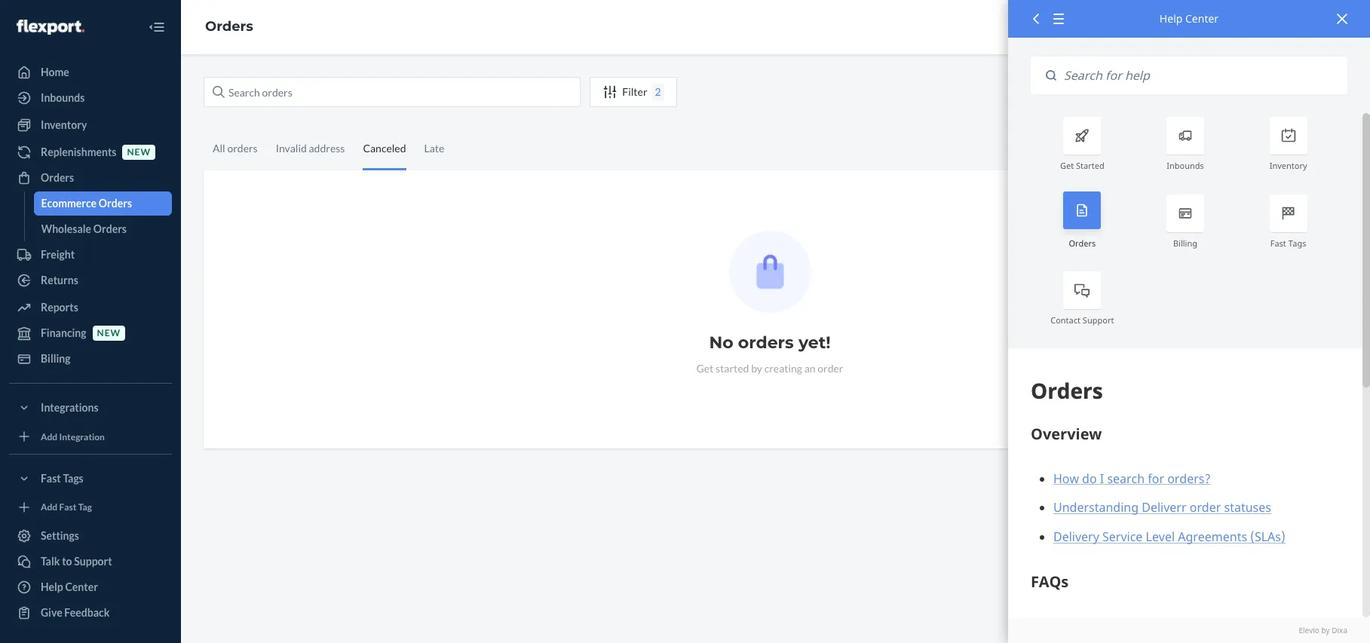 Task type: vqa. For each thing, say whether or not it's contained in the screenshot.
Reporting
no



Task type: locate. For each thing, give the bounding box(es) containing it.
1 horizontal spatial tags
[[1288, 237, 1306, 249]]

0 horizontal spatial orders
[[227, 142, 258, 155]]

0 horizontal spatial inbounds
[[41, 91, 85, 104]]

create
[[1260, 85, 1293, 98]]

returns link
[[9, 268, 172, 293]]

0 horizontal spatial center
[[65, 581, 98, 593]]

help center down to
[[41, 581, 98, 593]]

add up settings
[[41, 502, 57, 513]]

1 vertical spatial add
[[41, 502, 57, 513]]

orders up get started by creating an order in the bottom of the page
[[738, 333, 794, 353]]

1 vertical spatial by
[[1321, 625, 1330, 635]]

support inside button
[[74, 555, 112, 568]]

0 horizontal spatial tags
[[63, 472, 84, 484]]

0 horizontal spatial by
[[751, 362, 762, 375]]

help
[[1160, 11, 1183, 26], [41, 581, 63, 593]]

tags
[[1288, 237, 1306, 249], [63, 472, 84, 484]]

1 vertical spatial orders link
[[9, 166, 172, 190]]

search image
[[213, 86, 225, 98]]

center down the talk to support
[[65, 581, 98, 593]]

integration
[[59, 431, 105, 442]]

help up search search field on the top right
[[1160, 11, 1183, 26]]

support
[[1083, 314, 1114, 326], [74, 555, 112, 568]]

1 vertical spatial help
[[41, 581, 63, 593]]

get left 'started'
[[696, 362, 714, 375]]

no orders yet!
[[709, 333, 831, 353]]

by left the dixa
[[1321, 625, 1330, 635]]

inbounds down home
[[41, 91, 85, 104]]

1 horizontal spatial inbounds
[[1167, 160, 1204, 171]]

0 horizontal spatial help
[[41, 581, 63, 593]]

1 vertical spatial new
[[97, 328, 121, 339]]

home
[[41, 66, 69, 78]]

center
[[1185, 11, 1219, 26], [65, 581, 98, 593]]

0 vertical spatial help
[[1160, 11, 1183, 26]]

give feedback
[[41, 606, 110, 619]]

0 horizontal spatial support
[[74, 555, 112, 568]]

help center
[[1160, 11, 1219, 26], [41, 581, 98, 593]]

0 vertical spatial add
[[41, 431, 57, 442]]

get left started
[[1060, 160, 1074, 171]]

elevio by dixa
[[1299, 625, 1348, 635]]

1 vertical spatial fast tags
[[41, 472, 84, 484]]

import
[[1158, 85, 1190, 98]]

inbounds link
[[9, 86, 172, 110]]

an
[[804, 362, 816, 375]]

0 vertical spatial center
[[1185, 11, 1219, 26]]

add
[[41, 431, 57, 442], [41, 502, 57, 513]]

orders right all
[[227, 142, 258, 155]]

new
[[127, 147, 151, 158], [97, 328, 121, 339]]

billing
[[1173, 237, 1197, 249], [41, 352, 71, 365]]

returns
[[41, 274, 78, 287]]

fast inside fast tags dropdown button
[[41, 472, 61, 484]]

1 horizontal spatial help center
[[1160, 11, 1219, 26]]

started
[[716, 362, 749, 375]]

get
[[1060, 160, 1074, 171], [696, 362, 714, 375]]

replenishments
[[41, 146, 116, 158]]

inventory down create order link
[[1270, 160, 1307, 171]]

ecommerce
[[41, 197, 97, 210]]

fast
[[1270, 237, 1286, 249], [41, 472, 61, 484], [59, 502, 76, 513]]

started
[[1076, 160, 1104, 171]]

financing
[[41, 327, 86, 339]]

1 horizontal spatial by
[[1321, 625, 1330, 635]]

Search search field
[[1056, 57, 1348, 95]]

0 vertical spatial support
[[1083, 314, 1114, 326]]

settings link
[[9, 524, 172, 548]]

give feedback button
[[9, 601, 172, 625]]

orders link up search image
[[205, 18, 253, 35]]

0 vertical spatial billing
[[1173, 237, 1197, 249]]

1 horizontal spatial get
[[1060, 160, 1074, 171]]

1 horizontal spatial center
[[1185, 11, 1219, 26]]

feedback
[[64, 606, 110, 619]]

help center link
[[9, 575, 172, 599]]

1 vertical spatial inventory
[[1270, 160, 1307, 171]]

0 horizontal spatial inventory
[[41, 118, 87, 131]]

orders link up ecommerce orders
[[9, 166, 172, 190]]

add integration link
[[9, 426, 172, 448]]

1 horizontal spatial fast tags
[[1270, 237, 1306, 249]]

add for add fast tag
[[41, 502, 57, 513]]

orders for all
[[227, 142, 258, 155]]

0 vertical spatial tags
[[1288, 237, 1306, 249]]

inbounds down import orders button
[[1167, 160, 1204, 171]]

1 vertical spatial help center
[[41, 581, 98, 593]]

integrations
[[41, 401, 98, 414]]

support right contact
[[1083, 314, 1114, 326]]

contact
[[1051, 314, 1081, 326]]

0 vertical spatial orders link
[[205, 18, 253, 35]]

1 add from the top
[[41, 431, 57, 442]]

add left integration
[[41, 431, 57, 442]]

by
[[751, 362, 762, 375], [1321, 625, 1330, 635]]

talk to support
[[41, 555, 112, 568]]

1 horizontal spatial new
[[127, 147, 151, 158]]

by inside 'link'
[[1321, 625, 1330, 635]]

0 horizontal spatial new
[[97, 328, 121, 339]]

1 vertical spatial orders
[[738, 333, 794, 353]]

new down reports link
[[97, 328, 121, 339]]

get for get started by creating an order
[[696, 362, 714, 375]]

0 vertical spatial get
[[1060, 160, 1074, 171]]

by right 'started'
[[751, 362, 762, 375]]

1 horizontal spatial inventory
[[1270, 160, 1307, 171]]

add integration
[[41, 431, 105, 442]]

get for get started
[[1060, 160, 1074, 171]]

0 vertical spatial new
[[127, 147, 151, 158]]

new for replenishments
[[127, 147, 151, 158]]

1 vertical spatial tags
[[63, 472, 84, 484]]

1 horizontal spatial support
[[1083, 314, 1114, 326]]

give
[[41, 606, 62, 619]]

0 vertical spatial fast
[[1270, 237, 1286, 249]]

create order
[[1260, 85, 1323, 98]]

orders for no
[[738, 333, 794, 353]]

1 vertical spatial get
[[696, 362, 714, 375]]

1 horizontal spatial orders
[[738, 333, 794, 353]]

1 vertical spatial billing
[[41, 352, 71, 365]]

filter 2
[[622, 85, 661, 98]]

orders link
[[205, 18, 253, 35], [9, 166, 172, 190]]

help center up search search field on the top right
[[1160, 11, 1219, 26]]

0 horizontal spatial help center
[[41, 581, 98, 593]]

1 vertical spatial support
[[74, 555, 112, 568]]

settings
[[41, 529, 79, 542]]

orders
[[227, 142, 258, 155], [738, 333, 794, 353]]

1 vertical spatial inbounds
[[1167, 160, 1204, 171]]

home link
[[9, 60, 172, 84]]

inventory link
[[9, 113, 172, 137]]

2 vertical spatial fast
[[59, 502, 76, 513]]

2 add from the top
[[41, 502, 57, 513]]

1 horizontal spatial help
[[1160, 11, 1183, 26]]

fast tags
[[1270, 237, 1306, 249], [41, 472, 84, 484]]

orders
[[205, 18, 253, 35], [1192, 85, 1226, 98], [41, 171, 74, 184], [99, 197, 132, 210], [93, 222, 127, 235], [1069, 237, 1096, 249]]

wholesale
[[41, 222, 91, 235]]

inventory up replenishments on the top
[[41, 118, 87, 131]]

0 horizontal spatial get
[[696, 362, 714, 375]]

1 horizontal spatial orders link
[[205, 18, 253, 35]]

center up search search field on the top right
[[1185, 11, 1219, 26]]

0 horizontal spatial fast tags
[[41, 472, 84, 484]]

inbounds
[[41, 91, 85, 104], [1167, 160, 1204, 171]]

0 vertical spatial orders
[[227, 142, 258, 155]]

0 vertical spatial by
[[751, 362, 762, 375]]

help up give
[[41, 581, 63, 593]]

ecommerce orders link
[[34, 192, 172, 216]]

new down inventory link
[[127, 147, 151, 158]]

support down settings link
[[74, 555, 112, 568]]

1 vertical spatial fast
[[41, 472, 61, 484]]

inventory
[[41, 118, 87, 131], [1270, 160, 1307, 171]]

ecommerce orders
[[41, 197, 132, 210]]



Task type: describe. For each thing, give the bounding box(es) containing it.
elevio by dixa link
[[1031, 625, 1348, 636]]

Search orders text field
[[204, 77, 581, 107]]

freight
[[41, 248, 75, 261]]

import orders button
[[1145, 77, 1238, 107]]

new for financing
[[97, 328, 121, 339]]

no
[[709, 333, 733, 353]]

reports
[[41, 301, 78, 314]]

canceled
[[363, 142, 406, 155]]

fast tags inside fast tags dropdown button
[[41, 472, 84, 484]]

0 vertical spatial fast tags
[[1270, 237, 1306, 249]]

order
[[1295, 85, 1323, 98]]

tag
[[78, 502, 92, 513]]

fast tags button
[[9, 466, 172, 491]]

flexport logo image
[[17, 19, 84, 34]]

order
[[818, 362, 843, 375]]

freight link
[[9, 243, 172, 267]]

invalid
[[276, 142, 307, 155]]

to
[[62, 555, 72, 568]]

address
[[309, 142, 345, 155]]

all
[[213, 142, 225, 155]]

0 vertical spatial inbounds
[[41, 91, 85, 104]]

contact support
[[1051, 314, 1114, 326]]

get started
[[1060, 160, 1104, 171]]

import orders
[[1158, 85, 1226, 98]]

invalid address
[[276, 142, 345, 155]]

1 vertical spatial center
[[65, 581, 98, 593]]

orders inside import orders button
[[1192, 85, 1226, 98]]

tags inside dropdown button
[[63, 472, 84, 484]]

0 horizontal spatial billing
[[41, 352, 71, 365]]

orders inside the ecommerce orders link
[[99, 197, 132, 210]]

0 vertical spatial help center
[[1160, 11, 1219, 26]]

0 vertical spatial inventory
[[41, 118, 87, 131]]

integrations button
[[9, 396, 172, 420]]

elevio
[[1299, 625, 1320, 635]]

orders inside wholesale orders "link"
[[93, 222, 127, 235]]

wholesale orders link
[[34, 217, 172, 241]]

creating
[[764, 362, 802, 375]]

wholesale orders
[[41, 222, 127, 235]]

fast inside add fast tag link
[[59, 502, 76, 513]]

close navigation image
[[148, 18, 166, 36]]

filter
[[622, 85, 647, 98]]

create order link
[[1248, 77, 1336, 107]]

talk to support button
[[9, 550, 172, 574]]

yet!
[[799, 333, 831, 353]]

billing link
[[9, 347, 172, 371]]

empty list image
[[729, 231, 811, 313]]

add for add integration
[[41, 431, 57, 442]]

dixa
[[1332, 625, 1348, 635]]

0 horizontal spatial orders link
[[9, 166, 172, 190]]

all orders
[[213, 142, 258, 155]]

2
[[655, 85, 661, 98]]

reports link
[[9, 296, 172, 320]]

add fast tag link
[[9, 497, 172, 518]]

1 horizontal spatial billing
[[1173, 237, 1197, 249]]

late
[[424, 142, 444, 155]]

add fast tag
[[41, 502, 92, 513]]

talk
[[41, 555, 60, 568]]

get started by creating an order
[[696, 362, 843, 375]]



